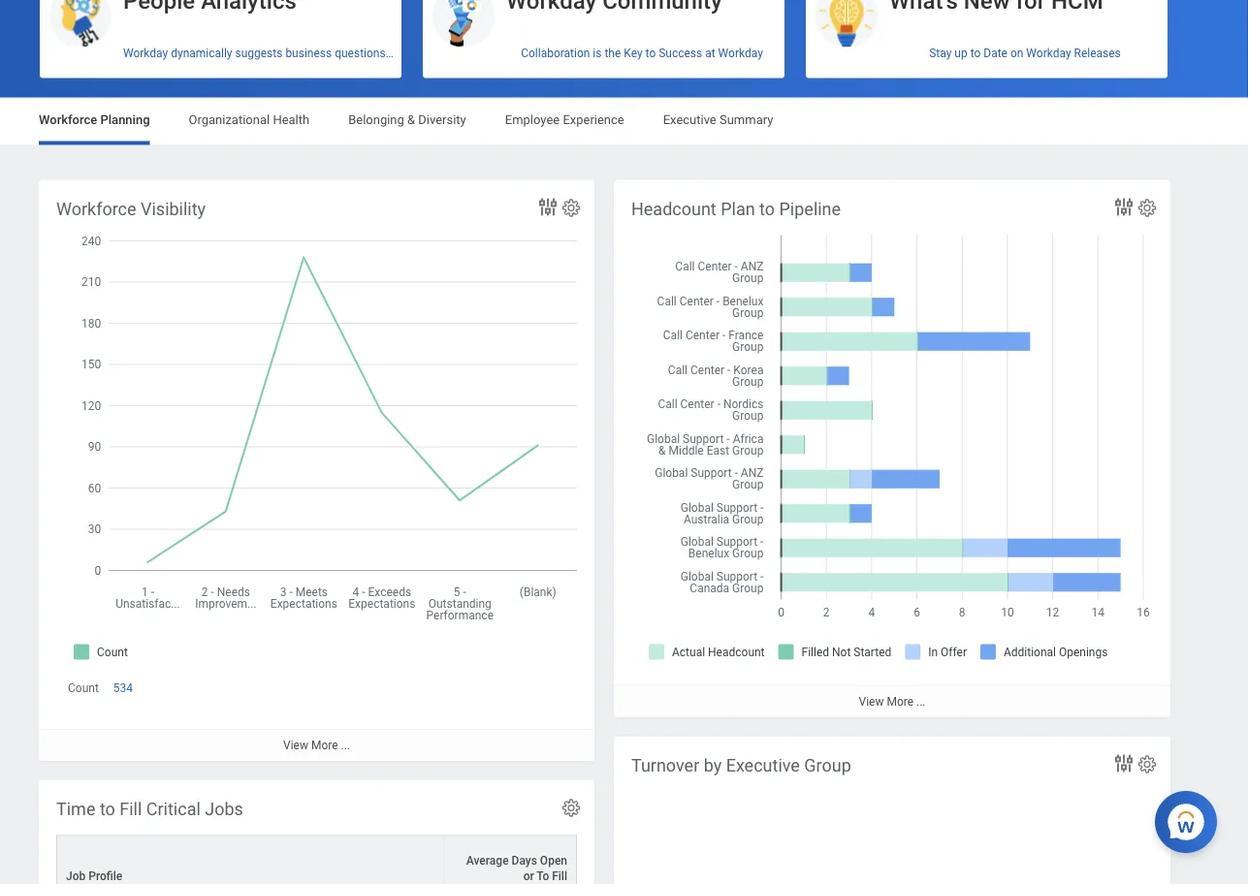 Task type: vqa. For each thing, say whether or not it's contained in the screenshot.
first Workday
yes



Task type: locate. For each thing, give the bounding box(es) containing it.
1 vertical spatial view more ... link
[[39, 729, 595, 761]]

1 horizontal spatial view more ... link
[[614, 685, 1171, 717]]

to
[[537, 870, 549, 883]]

planning
[[100, 113, 150, 127]]

2 configure and view chart data image from the top
[[1112, 752, 1136, 775]]

view more ... link up group
[[614, 685, 1171, 717]]

your
[[439, 47, 461, 60]]

configure turnover by executive group image
[[1137, 754, 1158, 775]]

employee
[[505, 113, 560, 127]]

workforce left visibility
[[56, 199, 136, 219]]

headcount
[[631, 199, 716, 219]]

... inside workforce visibility element
[[341, 739, 350, 752]]

0 horizontal spatial view
[[283, 739, 308, 752]]

is
[[593, 47, 602, 60]]

success
[[659, 47, 702, 60]]

organizational
[[189, 113, 270, 127]]

0 vertical spatial workforce
[[39, 113, 97, 127]]

average days open or to fill button
[[445, 837, 576, 884]]

executive
[[663, 113, 716, 127], [726, 756, 800, 776]]

tab list containing workforce planning
[[19, 98, 1229, 145]]

to right time
[[100, 799, 115, 820]]

1 on from the left
[[423, 47, 436, 60]]

534
[[113, 681, 133, 695]]

belonging & diversity
[[348, 113, 466, 127]]

1 horizontal spatial workday
[[718, 47, 763, 60]]

questions
[[335, 47, 386, 60]]

business
[[286, 47, 332, 60]]

workforce inside tab list
[[39, 113, 97, 127]]

1 horizontal spatial fill
[[552, 870, 567, 883]]

configure workforce visibility image
[[561, 197, 582, 219]]

1 configure and view chart data image from the top
[[1112, 195, 1136, 219]]

fill down open
[[552, 870, 567, 883]]

1 vertical spatial executive
[[726, 756, 800, 776]]

0 horizontal spatial on
[[423, 47, 436, 60]]

suggests
[[235, 47, 283, 60]]

tab list
[[19, 98, 1229, 145]]

collaboration is the key to success at workday
[[521, 47, 763, 60]]

fill
[[120, 799, 142, 820], [552, 870, 567, 883]]

1 vertical spatial ...
[[341, 739, 350, 752]]

2 on from the left
[[1010, 47, 1024, 60]]

to
[[646, 47, 656, 60], [970, 47, 981, 60], [759, 199, 775, 219], [100, 799, 115, 820]]

collaboration is the key to success at workday link
[[423, 39, 785, 68]]

workday left dynamically
[[123, 47, 168, 60]]

more inside workforce visibility element
[[311, 739, 338, 752]]

based
[[389, 47, 420, 60]]

view more ... inside workforce visibility element
[[283, 739, 350, 752]]

... inside headcount plan to pipeline element
[[917, 695, 926, 709]]

0 horizontal spatial view more ... link
[[39, 729, 595, 761]]

view more ...
[[859, 695, 926, 709], [283, 739, 350, 752]]

3 workday from the left
[[1026, 47, 1071, 60]]

0 vertical spatial view
[[859, 695, 884, 709]]

0 vertical spatial configure and view chart data image
[[1112, 195, 1136, 219]]

0 horizontal spatial more
[[311, 739, 338, 752]]

workday inside collaboration is the key to success at workday link
[[718, 47, 763, 60]]

days
[[512, 854, 537, 868]]

workday dynamically suggests business questions based on your tenant link
[[40, 39, 497, 68]]

0 vertical spatial view more ... link
[[614, 685, 1171, 717]]

workday left 'releases'
[[1026, 47, 1071, 60]]

configure and view chart data image for pipeline
[[1112, 195, 1136, 219]]

1 horizontal spatial more
[[887, 695, 914, 709]]

configure and view chart data image left the configure headcount plan to pipeline icon
[[1112, 195, 1136, 219]]

1 horizontal spatial on
[[1010, 47, 1024, 60]]

1 horizontal spatial ...
[[917, 695, 926, 709]]

view inside headcount plan to pipeline element
[[859, 695, 884, 709]]

configure and view chart data image
[[1112, 195, 1136, 219], [1112, 752, 1136, 775]]

configure time to fill critical jobs image
[[561, 798, 582, 819]]

executive inside turnover by executive group element
[[726, 756, 800, 776]]

1 vertical spatial view more ...
[[283, 739, 350, 752]]

at
[[705, 47, 715, 60]]

0 horizontal spatial workday
[[123, 47, 168, 60]]

turnover by executive group
[[631, 756, 851, 776]]

time
[[56, 799, 95, 820]]

headcount plan to pipeline element
[[614, 180, 1171, 717]]

row
[[56, 836, 577, 884]]

workforce left planning
[[39, 113, 97, 127]]

view more ... link
[[614, 685, 1171, 717], [39, 729, 595, 761]]

profile
[[88, 870, 122, 883]]

by
[[704, 756, 722, 776]]

0 vertical spatial executive
[[663, 113, 716, 127]]

health
[[273, 113, 310, 127]]

on right date
[[1010, 47, 1024, 60]]

turnover by executive group element
[[614, 737, 1171, 884]]

to right up
[[970, 47, 981, 60]]

on left your
[[423, 47, 436, 60]]

&
[[407, 113, 415, 127]]

... for workforce visibility
[[341, 739, 350, 752]]

view
[[859, 695, 884, 709], [283, 739, 308, 752]]

0 vertical spatial view more ...
[[859, 695, 926, 709]]

job profile
[[66, 870, 122, 883]]

1 horizontal spatial executive
[[726, 756, 800, 776]]

executive right by
[[726, 756, 800, 776]]

0 horizontal spatial view more ...
[[283, 739, 350, 752]]

2 horizontal spatial workday
[[1026, 47, 1071, 60]]

key
[[624, 47, 643, 60]]

executive left summary
[[663, 113, 716, 127]]

view inside workforce visibility element
[[283, 739, 308, 752]]

fill left critical
[[120, 799, 142, 820]]

jobs
[[205, 799, 243, 820]]

1 horizontal spatial view more ...
[[859, 695, 926, 709]]

0 horizontal spatial ...
[[341, 739, 350, 752]]

1 horizontal spatial view
[[859, 695, 884, 709]]

row inside the time to fill critical jobs element
[[56, 836, 577, 884]]

plan
[[721, 199, 755, 219]]

to inside "link"
[[970, 47, 981, 60]]

more
[[887, 695, 914, 709], [311, 739, 338, 752]]

0 horizontal spatial executive
[[663, 113, 716, 127]]

tenant
[[464, 47, 497, 60]]

configure and view chart data image left configure turnover by executive group icon
[[1112, 752, 1136, 775]]

stay up to date on workday releases link
[[806, 39, 1168, 68]]

view more ... inside headcount plan to pipeline element
[[859, 695, 926, 709]]

workday right "at"
[[718, 47, 763, 60]]

1 vertical spatial workforce
[[56, 199, 136, 219]]

row containing average days open or to fill
[[56, 836, 577, 884]]

1 vertical spatial fill
[[552, 870, 567, 883]]

workforce
[[39, 113, 97, 127], [56, 199, 136, 219]]

fill inside average days open or to fill
[[552, 870, 567, 883]]

1 vertical spatial view
[[283, 739, 308, 752]]

2 workday from the left
[[718, 47, 763, 60]]

1 vertical spatial more
[[311, 739, 338, 752]]

1 vertical spatial configure and view chart data image
[[1112, 752, 1136, 775]]

on
[[423, 47, 436, 60], [1010, 47, 1024, 60]]

headcount plan to pipeline
[[631, 199, 841, 219]]

view more ... link up the time to fill critical jobs element
[[39, 729, 595, 761]]

stay up to date on workday releases
[[929, 47, 1121, 60]]

0 vertical spatial more
[[887, 695, 914, 709]]

0 vertical spatial ...
[[917, 695, 926, 709]]

workforce visibility
[[56, 199, 206, 219]]

workday
[[123, 47, 168, 60], [718, 47, 763, 60], [1026, 47, 1071, 60]]

dynamically
[[171, 47, 232, 60]]

on inside the workday dynamically suggests business questions based on your tenant link
[[423, 47, 436, 60]]

0 horizontal spatial fill
[[120, 799, 142, 820]]

more inside headcount plan to pipeline element
[[887, 695, 914, 709]]

...
[[917, 695, 926, 709], [341, 739, 350, 752]]



Task type: describe. For each thing, give the bounding box(es) containing it.
workforce planning
[[39, 113, 150, 127]]

1 workday from the left
[[123, 47, 168, 60]]

diversity
[[418, 113, 466, 127]]

belonging
[[348, 113, 404, 127]]

critical
[[146, 799, 201, 820]]

view more ... for workforce visibility
[[283, 739, 350, 752]]

experience
[[563, 113, 624, 127]]

organizational health
[[189, 113, 310, 127]]

visibility
[[141, 199, 206, 219]]

more for workforce visibility
[[311, 739, 338, 752]]

configure and view chart data image for group
[[1112, 752, 1136, 775]]

workday dynamically suggests business questions based on your tenant
[[123, 47, 497, 60]]

employee experience
[[505, 113, 624, 127]]

to right key
[[646, 47, 656, 60]]

to right plan
[[759, 199, 775, 219]]

workforce visibility element
[[39, 180, 595, 761]]

time to fill critical jobs
[[56, 799, 243, 820]]

executive summary
[[663, 113, 773, 127]]

collaboration
[[521, 47, 590, 60]]

on inside stay up to date on workday releases "link"
[[1010, 47, 1024, 60]]

view more ... for headcount plan to pipeline
[[859, 695, 926, 709]]

workforce for workforce planning
[[39, 113, 97, 127]]

pipeline
[[779, 199, 841, 219]]

count
[[68, 681, 99, 695]]

average days open or to fill
[[466, 854, 567, 883]]

stay
[[929, 47, 952, 60]]

average
[[466, 854, 509, 868]]

releases
[[1074, 47, 1121, 60]]

view more ... link for headcount plan to pipeline
[[614, 685, 1171, 717]]

configure headcount plan to pipeline image
[[1137, 197, 1158, 219]]

up
[[955, 47, 968, 60]]

open
[[540, 854, 567, 868]]

view for headcount plan to pipeline
[[859, 695, 884, 709]]

date
[[984, 47, 1008, 60]]

configure and view chart data image
[[536, 195, 560, 219]]

workday inside stay up to date on workday releases "link"
[[1026, 47, 1071, 60]]

summary
[[720, 113, 773, 127]]

workforce for workforce visibility
[[56, 199, 136, 219]]

job profile button
[[57, 837, 444, 884]]

... for headcount plan to pipeline
[[917, 695, 926, 709]]

view more ... link for workforce visibility
[[39, 729, 595, 761]]

the
[[605, 47, 621, 60]]

executive inside tab list
[[663, 113, 716, 127]]

time to fill critical jobs element
[[39, 780, 595, 884]]

or
[[523, 870, 534, 883]]

view for workforce visibility
[[283, 739, 308, 752]]

more for headcount plan to pipeline
[[887, 695, 914, 709]]

534 button
[[113, 680, 136, 696]]

turnover
[[631, 756, 699, 776]]

0 vertical spatial fill
[[120, 799, 142, 820]]

group
[[804, 756, 851, 776]]

job
[[66, 870, 86, 883]]



